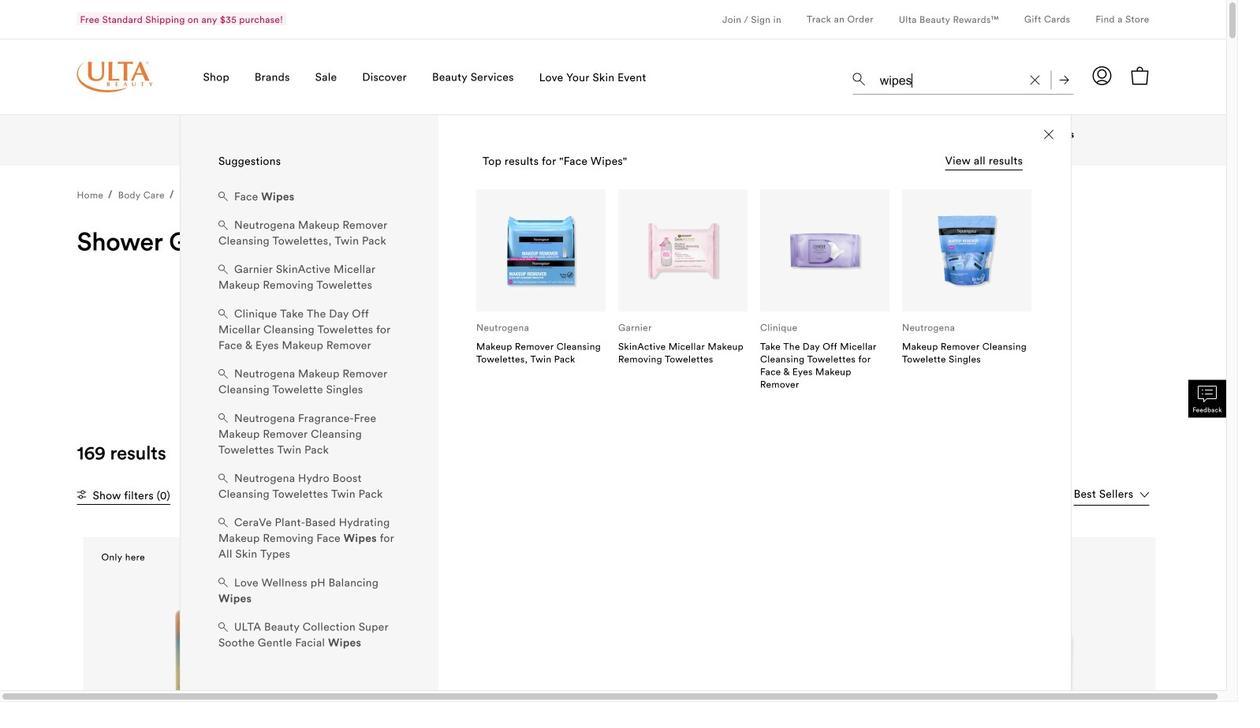 Task type: vqa. For each thing, say whether or not it's contained in the screenshot.
the "Clear Search" image on the top right of page
yes



Task type: locate. For each thing, give the bounding box(es) containing it.
makeup remover cleansing towelettes, twin pack image
[[503, 212, 580, 289]]

advertisement element
[[231, 273, 996, 344]]

withicon image
[[77, 490, 86, 499]]

Sort field
[[1074, 486, 1150, 506]]

None search field
[[853, 60, 1074, 98]]

tree hut tropic glow sparkling gel wash image
[[109, 569, 316, 702]]

take the day off micellar cleansing towelettes for face & eyes makeup remover image
[[786, 212, 864, 289]]

0 items in bag image
[[1131, 66, 1150, 85]]

philosophy 3-in-1 shampoo, shower gel, and bubble bath image
[[652, 569, 859, 702]]

Search products and more search field
[[878, 63, 1021, 91]]



Task type: describe. For each thing, give the bounding box(es) containing it.
withiconright image
[[436, 234, 445, 244]]

makeup remover cleansing towelette singles image
[[928, 212, 1006, 289]]

philosophy limited edition 3-in-1 shampoo, shower gel, and bubble bath image
[[380, 569, 587, 702]]

clear search image
[[1031, 75, 1040, 85]]

none search field inside product search region
[[853, 60, 1074, 98]]

product search region
[[180, 48, 1074, 697]]

log in to your ulta account image
[[1093, 66, 1112, 85]]

skinactive micellar makeup removing towelettes image
[[644, 212, 722, 289]]

hempz limited edition tropical coconut herbal body wash image
[[923, 569, 1130, 702]]

close image
[[1045, 130, 1054, 139]]

submit image
[[1060, 75, 1069, 85]]



